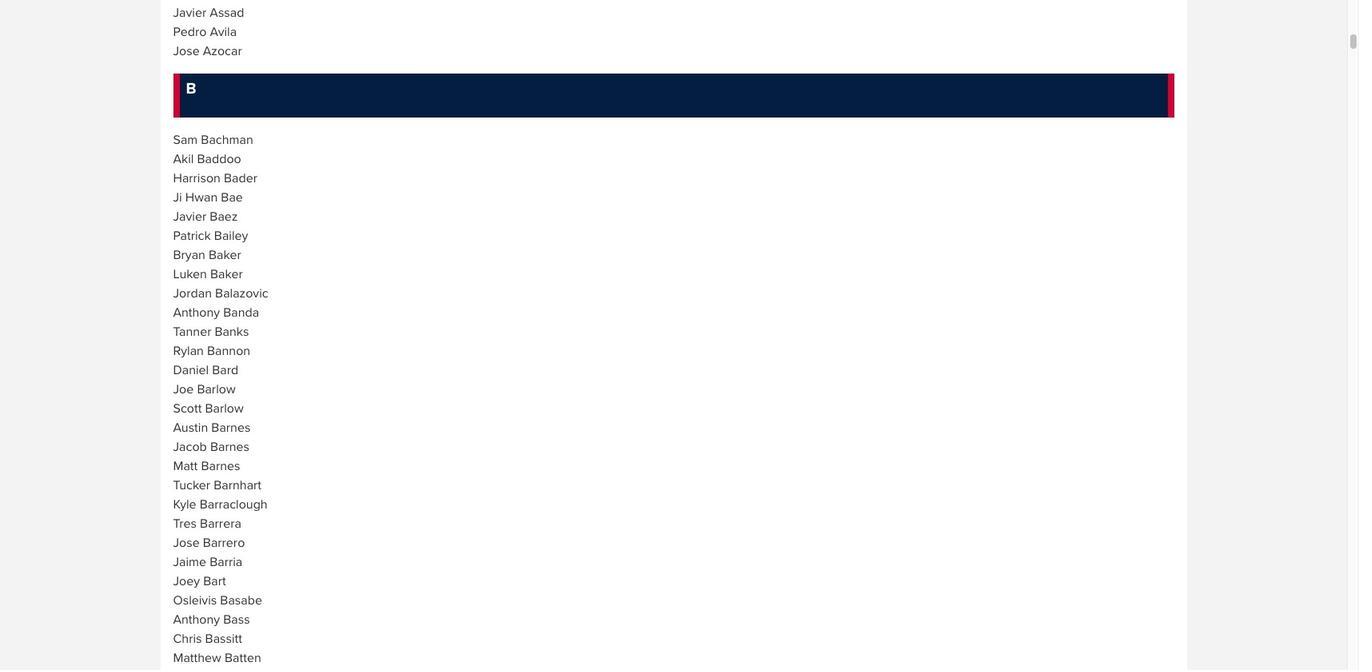 Task type: locate. For each thing, give the bounding box(es) containing it.
banks
[[215, 324, 249, 340]]

bard
[[212, 363, 239, 379]]

luken
[[173, 267, 207, 283]]

javier up pedro
[[173, 4, 207, 20]]

balazovic
[[215, 286, 268, 302]]

tucker barnhart link
[[173, 478, 262, 494]]

tanner banks link
[[173, 324, 249, 340]]

basabe
[[220, 593, 262, 609]]

anthony
[[173, 305, 220, 321], [173, 612, 220, 628]]

ji hwan bae link
[[173, 190, 243, 206]]

harrison bader link
[[173, 171, 258, 187]]

2 javier from the top
[[173, 209, 207, 225]]

jose
[[173, 43, 200, 59], [173, 535, 200, 551]]

matthew batten link
[[173, 651, 261, 667]]

pedro avila link
[[173, 24, 237, 40]]

bannon
[[207, 343, 250, 359]]

barnes up jacob barnes link
[[211, 420, 251, 436]]

tres
[[173, 516, 197, 532]]

kyle barraclough link
[[173, 497, 268, 513]]

javier assad link
[[173, 4, 244, 20]]

javier inside javier assad pedro avila jose azocar
[[173, 4, 207, 20]]

barnes
[[211, 420, 251, 436], [210, 439, 250, 455], [201, 459, 240, 475]]

b
[[186, 79, 196, 98]]

jose down tres
[[173, 535, 200, 551]]

azocar
[[203, 43, 242, 59]]

barlow up austin barnes link
[[205, 401, 244, 417]]

jose inside javier assad pedro avila jose azocar
[[173, 43, 200, 59]]

bart
[[203, 574, 226, 590]]

1 vertical spatial anthony
[[173, 612, 220, 628]]

0 vertical spatial jose
[[173, 43, 200, 59]]

barlow
[[197, 382, 236, 398], [205, 401, 244, 417]]

baez
[[210, 209, 238, 225]]

austin barnes link
[[173, 420, 251, 436]]

jose barrero link
[[173, 535, 245, 551]]

jose down pedro
[[173, 43, 200, 59]]

barria
[[210, 555, 243, 571]]

0 vertical spatial javier
[[173, 4, 207, 20]]

1 javier from the top
[[173, 4, 207, 20]]

matthew
[[173, 651, 221, 667]]

patrick
[[173, 228, 211, 244]]

joey bart link
[[173, 574, 226, 590]]

jacob
[[173, 439, 207, 455]]

osleivis basabe link
[[173, 593, 262, 609]]

0 vertical spatial anthony
[[173, 305, 220, 321]]

akil
[[173, 151, 194, 167]]

barrera
[[200, 516, 241, 532]]

2 jose from the top
[[173, 535, 200, 551]]

0 vertical spatial barlow
[[197, 382, 236, 398]]

bader
[[224, 171, 258, 187]]

matt barnes link
[[173, 459, 240, 475]]

javier
[[173, 4, 207, 20], [173, 209, 207, 225]]

anthony down osleivis
[[173, 612, 220, 628]]

tres barrera link
[[173, 516, 241, 532]]

0 vertical spatial baker
[[209, 247, 241, 263]]

anthony down jordan
[[173, 305, 220, 321]]

barraclough
[[200, 497, 268, 513]]

tucker
[[173, 478, 210, 494]]

1 vertical spatial jose
[[173, 535, 200, 551]]

bassitt
[[205, 631, 242, 647]]

baker down bailey
[[209, 247, 241, 263]]

baker
[[209, 247, 241, 263], [210, 267, 243, 283]]

joe
[[173, 382, 194, 398]]

sam bachman link
[[173, 132, 253, 148]]

1 jose from the top
[[173, 43, 200, 59]]

javier up patrick
[[173, 209, 207, 225]]

barnes down austin barnes link
[[210, 439, 250, 455]]

jaime barria link
[[173, 555, 243, 571]]

1 vertical spatial barlow
[[205, 401, 244, 417]]

barlow up scott barlow link
[[197, 382, 236, 398]]

1 vertical spatial javier
[[173, 209, 207, 225]]

1 vertical spatial baker
[[210, 267, 243, 283]]

jordan
[[173, 286, 212, 302]]

bailey
[[214, 228, 248, 244]]

barnes up tucker barnhart link at the left
[[201, 459, 240, 475]]

avila
[[210, 24, 237, 40]]

pedro
[[173, 24, 207, 40]]

kyle
[[173, 497, 196, 513]]

baker up jordan balazovic link
[[210, 267, 243, 283]]



Task type: vqa. For each thing, say whether or not it's contained in the screenshot.
Jacob Barnes link
yes



Task type: describe. For each thing, give the bounding box(es) containing it.
2 vertical spatial barnes
[[201, 459, 240, 475]]

chris bassitt link
[[173, 631, 242, 647]]

osleivis
[[173, 593, 217, 609]]

chris
[[173, 631, 202, 647]]

tanner
[[173, 324, 212, 340]]

rylan bannon link
[[173, 343, 250, 359]]

1 vertical spatial barnes
[[210, 439, 250, 455]]

bachman
[[201, 132, 253, 148]]

bryan baker link
[[173, 247, 241, 263]]

baddoo
[[197, 151, 241, 167]]

0 vertical spatial barnes
[[211, 420, 251, 436]]

javier inside "sam bachman akil baddoo harrison bader ji hwan bae javier baez patrick bailey bryan baker luken baker jordan balazovic anthony banda tanner banks rylan bannon daniel bard joe barlow scott barlow austin barnes jacob barnes matt barnes tucker barnhart kyle barraclough tres barrera jose barrero jaime barria joey bart osleivis basabe anthony bass chris bassitt matthew batten"
[[173, 209, 207, 225]]

sam
[[173, 132, 198, 148]]

assad
[[210, 4, 244, 20]]

joe barlow link
[[173, 382, 236, 398]]

javier assad pedro avila jose azocar
[[173, 4, 244, 59]]

jordan balazovic link
[[173, 286, 268, 302]]

austin
[[173, 420, 208, 436]]

rylan
[[173, 343, 204, 359]]

hwan
[[185, 190, 218, 206]]

javier baez link
[[173, 209, 238, 225]]

1 anthony from the top
[[173, 305, 220, 321]]

sam bachman akil baddoo harrison bader ji hwan bae javier baez patrick bailey bryan baker luken baker jordan balazovic anthony banda tanner banks rylan bannon daniel bard joe barlow scott barlow austin barnes jacob barnes matt barnes tucker barnhart kyle barraclough tres barrera jose barrero jaime barria joey bart osleivis basabe anthony bass chris bassitt matthew batten
[[173, 132, 268, 667]]

anthony bass link
[[173, 612, 250, 628]]

2 anthony from the top
[[173, 612, 220, 628]]

daniel bard link
[[173, 363, 239, 379]]

ji
[[173, 190, 182, 206]]

akil baddoo link
[[173, 151, 241, 167]]

joey
[[173, 574, 200, 590]]

batten
[[225, 651, 261, 667]]

jaime
[[173, 555, 206, 571]]

anthony banda link
[[173, 305, 259, 321]]

luken baker link
[[173, 267, 243, 283]]

jose azocar link
[[173, 43, 242, 59]]

harrison
[[173, 171, 221, 187]]

banda
[[223, 305, 259, 321]]

scott barlow link
[[173, 401, 244, 417]]

barrero
[[203, 535, 245, 551]]

bryan
[[173, 247, 206, 263]]

jacob barnes link
[[173, 439, 250, 455]]

scott
[[173, 401, 202, 417]]

bass
[[223, 612, 250, 628]]

barnhart
[[214, 478, 262, 494]]

matt
[[173, 459, 198, 475]]

bae
[[221, 190, 243, 206]]

jose inside "sam bachman akil baddoo harrison bader ji hwan bae javier baez patrick bailey bryan baker luken baker jordan balazovic anthony banda tanner banks rylan bannon daniel bard joe barlow scott barlow austin barnes jacob barnes matt barnes tucker barnhart kyle barraclough tres barrera jose barrero jaime barria joey bart osleivis basabe anthony bass chris bassitt matthew batten"
[[173, 535, 200, 551]]

daniel
[[173, 363, 209, 379]]

patrick bailey link
[[173, 228, 248, 244]]



